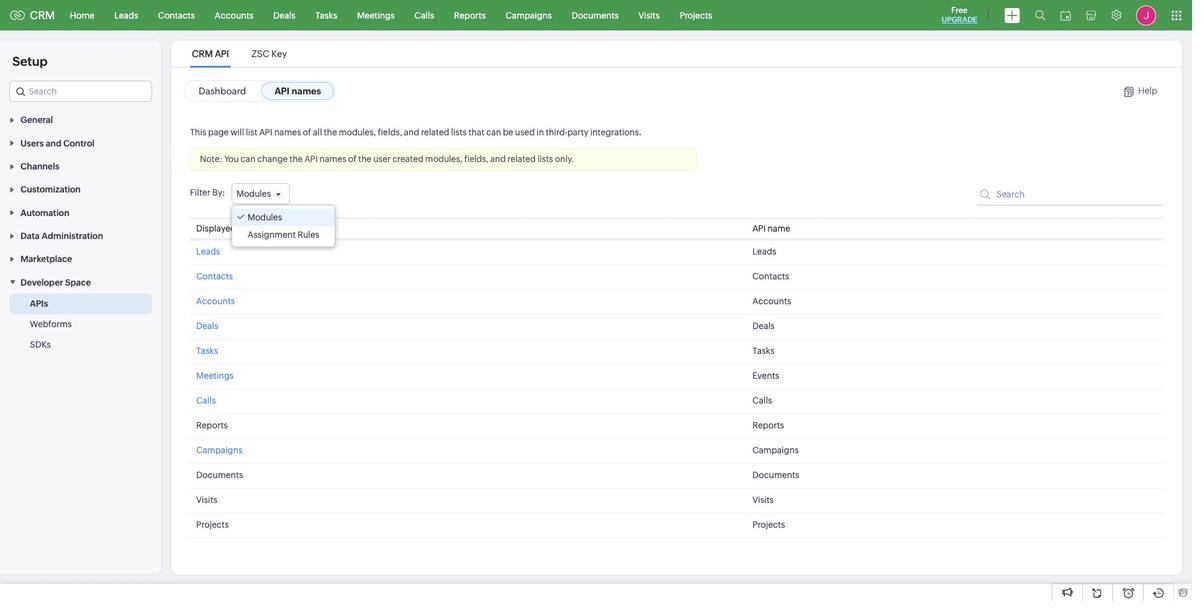 Task type: vqa. For each thing, say whether or not it's contained in the screenshot.


Task type: describe. For each thing, give the bounding box(es) containing it.
created
[[393, 154, 424, 164]]

displayed
[[196, 224, 236, 234]]

help
[[1139, 86, 1158, 96]]

0 horizontal spatial deals
[[196, 321, 218, 331]]

name
[[768, 224, 791, 234]]

1 horizontal spatial lists
[[538, 154, 554, 164]]

by:
[[212, 188, 225, 198]]

developer space region
[[0, 294, 162, 355]]

party
[[568, 127, 589, 137]]

filter
[[190, 188, 211, 198]]

developer space button
[[0, 271, 162, 294]]

webforms link
[[30, 318, 72, 330]]

0 horizontal spatial campaigns
[[196, 446, 243, 455]]

and inside dropdown button
[[46, 138, 61, 148]]

calendar image
[[1061, 10, 1072, 20]]

will
[[231, 127, 244, 137]]

crm for crm api
[[192, 48, 213, 59]]

marketplace button
[[0, 247, 162, 271]]

1 horizontal spatial search text field
[[978, 183, 1164, 206]]

0 horizontal spatial leads
[[114, 10, 138, 20]]

apis
[[30, 299, 48, 309]]

0 horizontal spatial visits
[[196, 495, 218, 505]]

2 horizontal spatial calls
[[753, 396, 773, 406]]

1 horizontal spatial deals link
[[264, 0, 306, 30]]

used
[[515, 127, 535, 137]]

2 horizontal spatial deals
[[753, 321, 775, 331]]

0 vertical spatial meetings
[[357, 10, 395, 20]]

search image
[[1036, 10, 1046, 21]]

2 horizontal spatial leads
[[753, 247, 777, 257]]

setup
[[12, 54, 48, 68]]

2 vertical spatial names
[[320, 154, 347, 164]]

0 vertical spatial campaigns link
[[496, 0, 562, 30]]

0 vertical spatial accounts link
[[205, 0, 264, 30]]

0 horizontal spatial search text field
[[10, 81, 152, 101]]

general
[[21, 115, 53, 125]]

1 horizontal spatial leads
[[196, 247, 220, 257]]

home link
[[60, 0, 104, 30]]

assignment rules
[[248, 230, 320, 240]]

1 horizontal spatial modules,
[[426, 154, 463, 164]]

data administration button
[[0, 224, 162, 247]]

0 vertical spatial names
[[292, 86, 321, 96]]

zsc key link
[[250, 48, 289, 59]]

1 horizontal spatial calls
[[415, 10, 435, 20]]

change
[[257, 154, 288, 164]]

1 horizontal spatial deals
[[274, 10, 296, 20]]

0 horizontal spatial the
[[290, 154, 303, 164]]

0 vertical spatial fields,
[[378, 127, 402, 137]]

api names link
[[262, 82, 334, 100]]

1 vertical spatial fields,
[[465, 154, 489, 164]]

that
[[469, 127, 485, 137]]

0 horizontal spatial deals link
[[196, 321, 218, 331]]

dashboard link
[[186, 82, 259, 100]]

crm for crm
[[30, 9, 55, 22]]

list
[[246, 127, 258, 137]]

1 vertical spatial contacts link
[[196, 272, 233, 281]]

channels button
[[0, 155, 162, 178]]

control
[[63, 138, 95, 148]]

users
[[21, 138, 44, 148]]

2 horizontal spatial and
[[491, 154, 506, 164]]

developer
[[21, 278, 63, 288]]

Modules field
[[232, 183, 290, 205]]

users and control
[[21, 138, 95, 148]]

1 horizontal spatial campaigns
[[506, 10, 552, 20]]

1 horizontal spatial calls link
[[405, 0, 444, 30]]

1 vertical spatial names
[[274, 127, 301, 137]]

0 horizontal spatial projects
[[196, 520, 229, 530]]

note:
[[200, 154, 223, 164]]

reports inside reports link
[[454, 10, 486, 20]]

tree containing modules
[[232, 206, 335, 247]]

this page will list api names of all the modules, fields, and related lists that can be used in third-party integrations.
[[190, 127, 642, 137]]

developer space
[[21, 278, 91, 288]]

modules for tree containing modules
[[248, 213, 282, 222]]

0 horizontal spatial calls link
[[196, 396, 216, 406]]

api down key
[[275, 86, 290, 96]]

2 horizontal spatial campaigns
[[753, 446, 799, 455]]

rules
[[298, 230, 320, 240]]

automation button
[[0, 201, 162, 224]]

1 horizontal spatial of
[[348, 154, 357, 164]]

2 horizontal spatial tasks
[[753, 346, 775, 356]]

filter by:
[[190, 188, 225, 198]]

user
[[374, 154, 391, 164]]

marketplace
[[21, 254, 72, 264]]

webforms
[[30, 319, 72, 329]]

profile image
[[1137, 5, 1157, 25]]

data
[[21, 231, 40, 241]]

create menu image
[[1005, 8, 1021, 23]]

api names
[[275, 86, 321, 96]]

only.
[[555, 154, 574, 164]]

automation
[[21, 208, 69, 218]]

visits inside 'visits' link
[[639, 10, 660, 20]]

2 horizontal spatial projects
[[753, 520, 786, 530]]

all
[[313, 127, 322, 137]]

the for names
[[359, 154, 372, 164]]

0 vertical spatial lists
[[451, 127, 467, 137]]

users and control button
[[0, 131, 162, 155]]

search element
[[1028, 0, 1054, 30]]

modules for modules field
[[237, 189, 271, 199]]

note: you can change the api names of the user created modules, fields, and related lists only.
[[200, 154, 574, 164]]



Task type: locate. For each thing, give the bounding box(es) containing it.
home
[[70, 10, 95, 20]]

tasks link
[[306, 0, 348, 30], [196, 346, 218, 356]]

can left be
[[487, 127, 502, 137]]

visits
[[639, 10, 660, 20], [196, 495, 218, 505], [753, 495, 774, 505]]

1 vertical spatial meetings link
[[196, 371, 234, 381]]

1 horizontal spatial related
[[508, 154, 536, 164]]

contacts up crm api
[[158, 10, 195, 20]]

modules
[[237, 189, 271, 199], [248, 213, 282, 222]]

create menu element
[[998, 0, 1028, 30]]

events
[[753, 371, 780, 381]]

0 vertical spatial and
[[404, 127, 420, 137]]

can
[[487, 127, 502, 137], [241, 154, 256, 164]]

1 horizontal spatial projects
[[680, 10, 713, 20]]

administration
[[42, 231, 103, 241]]

leads down displayed
[[196, 247, 220, 257]]

in right used
[[537, 127, 544, 137]]

0 vertical spatial calls link
[[405, 0, 444, 30]]

0 horizontal spatial and
[[46, 138, 61, 148]]

1 vertical spatial accounts link
[[196, 296, 235, 306]]

crm api
[[192, 48, 229, 59]]

zsc key
[[252, 48, 287, 59]]

the right change
[[290, 154, 303, 164]]

0 horizontal spatial of
[[303, 127, 311, 137]]

deals link
[[264, 0, 306, 30], [196, 321, 218, 331]]

1 vertical spatial can
[[241, 154, 256, 164]]

related down used
[[508, 154, 536, 164]]

dashboard
[[199, 86, 246, 96]]

leads link
[[104, 0, 148, 30], [196, 247, 220, 257]]

api left name
[[753, 224, 766, 234]]

0 vertical spatial tasks link
[[306, 0, 348, 30]]

0 vertical spatial deals link
[[264, 0, 306, 30]]

1 vertical spatial and
[[46, 138, 61, 148]]

upgrade
[[942, 16, 978, 24]]

of
[[303, 127, 311, 137], [348, 154, 357, 164]]

1 vertical spatial related
[[508, 154, 536, 164]]

0 horizontal spatial leads link
[[104, 0, 148, 30]]

list
[[181, 40, 298, 67]]

crm api link
[[190, 48, 231, 59]]

customization
[[21, 185, 81, 195]]

assignment
[[248, 230, 296, 240]]

data administration
[[21, 231, 103, 241]]

0 vertical spatial modules
[[237, 189, 271, 199]]

0 horizontal spatial modules,
[[339, 127, 376, 137]]

and down be
[[491, 154, 506, 164]]

1 horizontal spatial crm
[[192, 48, 213, 59]]

1 horizontal spatial tasks link
[[306, 0, 348, 30]]

fields, up note: you can change the api names of the user created modules, fields, and related lists only.
[[378, 127, 402, 137]]

modules up as
[[248, 213, 282, 222]]

visits link
[[629, 0, 670, 30]]

0 vertical spatial leads link
[[104, 0, 148, 30]]

1 vertical spatial campaigns link
[[196, 446, 243, 455]]

fields, down that
[[465, 154, 489, 164]]

displayed in tabs as
[[196, 224, 275, 234]]

lists left that
[[451, 127, 467, 137]]

modules inside field
[[237, 189, 271, 199]]

as
[[266, 224, 275, 234]]

1 horizontal spatial the
[[324, 127, 337, 137]]

in
[[537, 127, 544, 137], [238, 224, 245, 234]]

0 vertical spatial search text field
[[10, 81, 152, 101]]

api up dashboard link
[[215, 48, 229, 59]]

0 horizontal spatial meetings
[[196, 371, 234, 381]]

apis link
[[30, 297, 48, 310]]

2 vertical spatial and
[[491, 154, 506, 164]]

key
[[272, 48, 287, 59]]

in left tabs
[[238, 224, 245, 234]]

documents link
[[562, 0, 629, 30]]

api down all
[[305, 154, 318, 164]]

crm up dashboard link
[[192, 48, 213, 59]]

2 horizontal spatial reports
[[753, 421, 785, 431]]

lists left the only.
[[538, 154, 554, 164]]

1 horizontal spatial fields,
[[465, 154, 489, 164]]

leads link right home
[[104, 0, 148, 30]]

calls
[[415, 10, 435, 20], [196, 396, 216, 406], [753, 396, 773, 406]]

page
[[208, 127, 229, 137]]

0 horizontal spatial calls
[[196, 396, 216, 406]]

third-
[[546, 127, 568, 137]]

modules up tabs
[[237, 189, 271, 199]]

Search text field
[[10, 81, 152, 101], [978, 183, 1164, 206]]

leads link down displayed
[[196, 247, 220, 257]]

1 horizontal spatial meetings link
[[348, 0, 405, 30]]

0 vertical spatial of
[[303, 127, 311, 137]]

1 vertical spatial in
[[238, 224, 245, 234]]

campaigns
[[506, 10, 552, 20], [196, 446, 243, 455], [753, 446, 799, 455]]

api
[[215, 48, 229, 59], [275, 86, 290, 96], [259, 127, 273, 137], [305, 154, 318, 164], [753, 224, 766, 234]]

modules inside tree
[[248, 213, 282, 222]]

lists
[[451, 127, 467, 137], [538, 154, 554, 164]]

1 horizontal spatial in
[[537, 127, 544, 137]]

2 horizontal spatial the
[[359, 154, 372, 164]]

fields,
[[378, 127, 402, 137], [465, 154, 489, 164]]

0 horizontal spatial meetings link
[[196, 371, 234, 381]]

2 horizontal spatial visits
[[753, 495, 774, 505]]

this
[[190, 127, 207, 137]]

deals
[[274, 10, 296, 20], [196, 321, 218, 331], [753, 321, 775, 331]]

2 horizontal spatial contacts
[[753, 272, 790, 281]]

1 vertical spatial meetings
[[196, 371, 234, 381]]

campaigns link
[[496, 0, 562, 30], [196, 446, 243, 455]]

0 vertical spatial related
[[421, 127, 450, 137]]

related up created
[[421, 127, 450, 137]]

the left the user
[[359, 154, 372, 164]]

and right users
[[46, 138, 61, 148]]

sdks
[[30, 340, 51, 350]]

space
[[65, 278, 91, 288]]

and up created
[[404, 127, 420, 137]]

contacts link down displayed
[[196, 272, 233, 281]]

0 horizontal spatial tasks
[[196, 346, 218, 356]]

of left the user
[[348, 154, 357, 164]]

1 horizontal spatial visits
[[639, 10, 660, 20]]

integrations.
[[591, 127, 642, 137]]

modules,
[[339, 127, 376, 137], [426, 154, 463, 164]]

1 vertical spatial modules
[[248, 213, 282, 222]]

be
[[503, 127, 514, 137]]

contacts link up crm api
[[148, 0, 205, 30]]

tasks
[[316, 10, 338, 20], [196, 346, 218, 356], [753, 346, 775, 356]]

free
[[952, 6, 968, 15]]

meetings link
[[348, 0, 405, 30], [196, 371, 234, 381]]

modules, right created
[[426, 154, 463, 164]]

of left all
[[303, 127, 311, 137]]

projects link
[[670, 0, 723, 30]]

projects
[[680, 10, 713, 20], [196, 520, 229, 530], [753, 520, 786, 530]]

contacts down api name
[[753, 272, 790, 281]]

leads down api name
[[753, 247, 777, 257]]

1 vertical spatial crm
[[192, 48, 213, 59]]

reports
[[454, 10, 486, 20], [196, 421, 228, 431], [753, 421, 785, 431]]

1 vertical spatial calls link
[[196, 396, 216, 406]]

customization button
[[0, 178, 162, 201]]

tree
[[232, 206, 335, 247]]

None field
[[9, 81, 152, 102]]

0 horizontal spatial fields,
[[378, 127, 402, 137]]

names left all
[[274, 127, 301, 137]]

1 horizontal spatial tasks
[[316, 10, 338, 20]]

calls link
[[405, 0, 444, 30], [196, 396, 216, 406]]

0 horizontal spatial campaigns link
[[196, 446, 243, 455]]

the right all
[[324, 127, 337, 137]]

0 horizontal spatial lists
[[451, 127, 467, 137]]

1 horizontal spatial can
[[487, 127, 502, 137]]

0 vertical spatial modules,
[[339, 127, 376, 137]]

zsc
[[252, 48, 270, 59]]

0 horizontal spatial reports
[[196, 421, 228, 431]]

crm
[[30, 9, 55, 22], [192, 48, 213, 59]]

can right the you
[[241, 154, 256, 164]]

api right list
[[259, 127, 273, 137]]

leads right the home link
[[114, 10, 138, 20]]

free upgrade
[[942, 6, 978, 24]]

1 horizontal spatial contacts
[[196, 272, 233, 281]]

names
[[292, 86, 321, 96], [274, 127, 301, 137], [320, 154, 347, 164]]

contacts down displayed
[[196, 272, 233, 281]]

0 horizontal spatial contacts
[[158, 10, 195, 20]]

0 horizontal spatial crm
[[30, 9, 55, 22]]

1 vertical spatial leads link
[[196, 247, 220, 257]]

crm link
[[10, 9, 55, 22]]

0 horizontal spatial documents
[[196, 470, 243, 480]]

1 horizontal spatial and
[[404, 127, 420, 137]]

profile element
[[1130, 0, 1164, 30]]

contacts
[[158, 10, 195, 20], [196, 272, 233, 281], [753, 272, 790, 281]]

projects inside 'link'
[[680, 10, 713, 20]]

sdks link
[[30, 338, 51, 351]]

leads
[[114, 10, 138, 20], [196, 247, 220, 257], [753, 247, 777, 257]]

1 horizontal spatial meetings
[[357, 10, 395, 20]]

you
[[224, 154, 239, 164]]

and
[[404, 127, 420, 137], [46, 138, 61, 148], [491, 154, 506, 164]]

reports link
[[444, 0, 496, 30]]

0 vertical spatial can
[[487, 127, 502, 137]]

1 horizontal spatial documents
[[572, 10, 619, 20]]

0 horizontal spatial can
[[241, 154, 256, 164]]

api name
[[753, 224, 791, 234]]

list containing crm api
[[181, 40, 298, 67]]

1 vertical spatial modules,
[[426, 154, 463, 164]]

0 vertical spatial contacts link
[[148, 0, 205, 30]]

1 horizontal spatial campaigns link
[[496, 0, 562, 30]]

the for of
[[324, 127, 337, 137]]

general button
[[0, 108, 162, 131]]

0 horizontal spatial related
[[421, 127, 450, 137]]

documents
[[572, 10, 619, 20], [196, 470, 243, 480], [753, 470, 800, 480]]

0 horizontal spatial in
[[238, 224, 245, 234]]

0 vertical spatial crm
[[30, 9, 55, 22]]

modules, up the user
[[339, 127, 376, 137]]

2 horizontal spatial documents
[[753, 470, 800, 480]]

crm left home
[[30, 9, 55, 22]]

1 vertical spatial search text field
[[978, 183, 1164, 206]]

accounts link
[[205, 0, 264, 30], [196, 296, 235, 306]]

0 vertical spatial meetings link
[[348, 0, 405, 30]]

the
[[324, 127, 337, 137], [290, 154, 303, 164], [359, 154, 372, 164]]

names down all
[[320, 154, 347, 164]]

meetings
[[357, 10, 395, 20], [196, 371, 234, 381]]

channels
[[21, 162, 59, 172]]

0 vertical spatial in
[[537, 127, 544, 137]]

1 vertical spatial of
[[348, 154, 357, 164]]

names up all
[[292, 86, 321, 96]]

0 horizontal spatial tasks link
[[196, 346, 218, 356]]

tabs
[[247, 224, 264, 234]]



